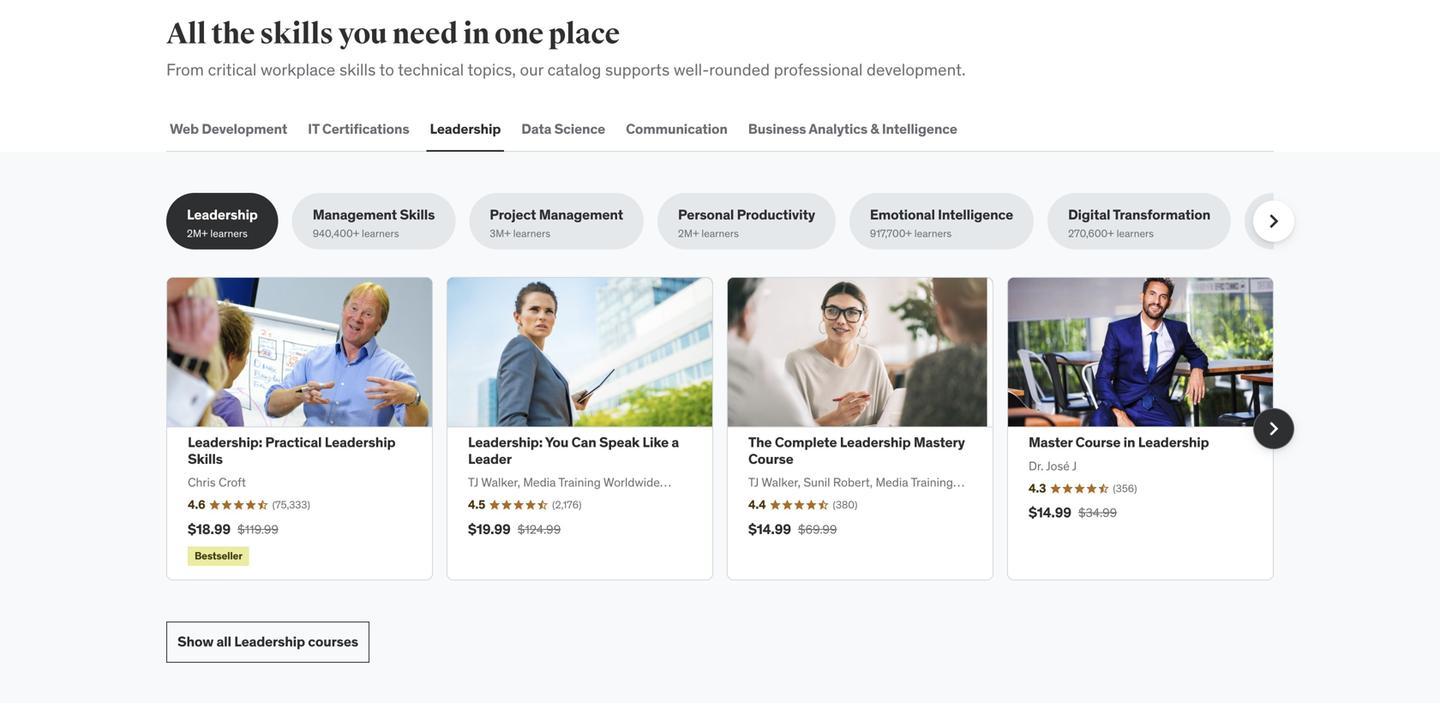 Task type: locate. For each thing, give the bounding box(es) containing it.
0 horizontal spatial in
[[463, 16, 490, 52]]

show all leadership courses link
[[166, 621, 369, 663]]

leadership: left the practical at the left bottom
[[188, 433, 262, 451]]

intelligence inside emotional intelligence 917,700+ learners
[[938, 206, 1014, 223]]

1 vertical spatial business
[[1266, 206, 1324, 223]]

leadership:
[[188, 433, 262, 451], [468, 433, 543, 451]]

business analytics & intelligence button
[[745, 109, 961, 150]]

1 learners from the left
[[210, 227, 248, 240]]

0 vertical spatial business
[[748, 120, 806, 138]]

0 vertical spatial intelligence
[[882, 120, 958, 138]]

0 horizontal spatial management
[[313, 206, 397, 223]]

project management 3m+ learners
[[490, 206, 623, 240]]

courses
[[308, 633, 358, 650]]

management up 940,400+
[[313, 206, 397, 223]]

all the skills you need in one place from critical workplace skills to technical topics, our catalog supports well-rounded professional development.
[[166, 16, 966, 80]]

one
[[495, 16, 544, 52]]

the complete leadership mastery course
[[748, 433, 965, 468]]

carousel element
[[166, 277, 1295, 580]]

in
[[463, 16, 490, 52], [1124, 433, 1136, 451]]

project
[[490, 206, 536, 223]]

digital
[[1068, 206, 1111, 223]]

1 vertical spatial skills
[[188, 450, 223, 468]]

in inside carousel element
[[1124, 433, 1136, 451]]

0 horizontal spatial 2m+
[[187, 227, 208, 240]]

the complete leadership mastery course link
[[748, 433, 965, 468]]

2 leadership: from the left
[[468, 433, 543, 451]]

master
[[1029, 433, 1073, 451]]

you
[[545, 433, 569, 451]]

learners inside emotional intelligence 917,700+ learners
[[915, 227, 952, 240]]

learners inside personal productivity 2m+ learners
[[702, 227, 739, 240]]

technical
[[398, 59, 464, 80]]

1 horizontal spatial leadership:
[[468, 433, 543, 451]]

in right master
[[1124, 433, 1136, 451]]

leadership
[[430, 120, 501, 138], [187, 206, 258, 223], [325, 433, 396, 451], [840, 433, 911, 451], [1138, 433, 1209, 451], [234, 633, 305, 650]]

leadership inside the complete leadership mastery course
[[840, 433, 911, 451]]

all
[[166, 16, 206, 52]]

next image
[[1260, 207, 1288, 235]]

leadership inside leadership button
[[430, 120, 501, 138]]

1 horizontal spatial 2m+
[[678, 227, 699, 240]]

2 2m+ from the left
[[678, 227, 699, 240]]

course inside the complete leadership mastery course
[[748, 450, 794, 468]]

1 vertical spatial skills
[[339, 59, 376, 80]]

business
[[748, 120, 806, 138], [1266, 206, 1324, 223]]

2 management from the left
[[539, 206, 623, 223]]

learners inside management skills 940,400+ learners
[[362, 227, 399, 240]]

management inside management skills 940,400+ learners
[[313, 206, 397, 223]]

in inside all the skills you need in one place from critical workplace skills to technical topics, our catalog supports well-rounded professional development.
[[463, 16, 490, 52]]

940,400+
[[313, 227, 359, 240]]

0 horizontal spatial course
[[748, 450, 794, 468]]

learners
[[210, 227, 248, 240], [362, 227, 399, 240], [513, 227, 551, 240], [702, 227, 739, 240], [915, 227, 952, 240], [1117, 227, 1154, 240], [1287, 227, 1324, 240]]

business strategy 1m+ learners
[[1266, 206, 1381, 240]]

1 vertical spatial intelligence
[[938, 206, 1014, 223]]

0 horizontal spatial business
[[748, 120, 806, 138]]

business analytics & intelligence
[[748, 120, 958, 138]]

management right project
[[539, 206, 623, 223]]

business left analytics
[[748, 120, 806, 138]]

intelligence right &
[[882, 120, 958, 138]]

1 horizontal spatial business
[[1266, 206, 1324, 223]]

skills
[[400, 206, 435, 223], [188, 450, 223, 468]]

data science
[[521, 120, 605, 138]]

learners inside leadership 2m+ learners
[[210, 227, 248, 240]]

1 leadership: from the left
[[188, 433, 262, 451]]

1 management from the left
[[313, 206, 397, 223]]

leadership: inside leadership: you can speak like a leader
[[468, 433, 543, 451]]

data
[[521, 120, 552, 138]]

digital transformation 270,600+ learners
[[1068, 206, 1211, 240]]

strategy
[[1326, 206, 1381, 223]]

course
[[1076, 433, 1121, 451], [748, 450, 794, 468]]

to
[[379, 59, 394, 80]]

1 horizontal spatial skills
[[400, 206, 435, 223]]

learners inside business strategy 1m+ learners
[[1287, 227, 1324, 240]]

learners for digital transformation
[[1117, 227, 1154, 240]]

development.
[[867, 59, 966, 80]]

skills
[[260, 16, 333, 52], [339, 59, 376, 80]]

skills left to
[[339, 59, 376, 80]]

professional
[[774, 59, 863, 80]]

0 vertical spatial skills
[[400, 206, 435, 223]]

like
[[643, 433, 669, 451]]

learners for business strategy
[[1287, 227, 1324, 240]]

learners for personal productivity
[[702, 227, 739, 240]]

skills inside leadership: practical leadership skills
[[188, 450, 223, 468]]

4 learners from the left
[[702, 227, 739, 240]]

0 vertical spatial in
[[463, 16, 490, 52]]

web
[[170, 120, 199, 138]]

1 2m+ from the left
[[187, 227, 208, 240]]

leadership: inside leadership: practical leadership skills
[[188, 433, 262, 451]]

transformation
[[1113, 206, 1211, 223]]

7 learners from the left
[[1287, 227, 1324, 240]]

in up topics,
[[463, 16, 490, 52]]

management
[[313, 206, 397, 223], [539, 206, 623, 223]]

it
[[308, 120, 319, 138]]

intelligence inside business analytics & intelligence button
[[882, 120, 958, 138]]

6 learners from the left
[[1117, 227, 1154, 240]]

skills up workplace in the left top of the page
[[260, 16, 333, 52]]

1 horizontal spatial management
[[539, 206, 623, 223]]

analytics
[[809, 120, 868, 138]]

leadership: practical leadership skills
[[188, 433, 396, 468]]

5 learners from the left
[[915, 227, 952, 240]]

learners inside the project management 3m+ learners
[[513, 227, 551, 240]]

business inside button
[[748, 120, 806, 138]]

1 vertical spatial in
[[1124, 433, 1136, 451]]

management skills 940,400+ learners
[[313, 206, 435, 240]]

intelligence right emotional
[[938, 206, 1014, 223]]

master course in leadership
[[1029, 433, 1209, 451]]

well-
[[674, 59, 709, 80]]

complete
[[775, 433, 837, 451]]

1m+
[[1266, 227, 1285, 240]]

business up 1m+
[[1266, 206, 1324, 223]]

intelligence
[[882, 120, 958, 138], [938, 206, 1014, 223]]

speak
[[599, 433, 640, 451]]

3 learners from the left
[[513, 227, 551, 240]]

leadership: you can speak like a leader
[[468, 433, 679, 468]]

leadership 2m+ learners
[[187, 206, 258, 240]]

1 horizontal spatial in
[[1124, 433, 1136, 451]]

personal
[[678, 206, 734, 223]]

0 horizontal spatial skills
[[188, 450, 223, 468]]

learners for management skills
[[362, 227, 399, 240]]

0 horizontal spatial skills
[[260, 16, 333, 52]]

rounded
[[709, 59, 770, 80]]

business inside business strategy 1m+ learners
[[1266, 206, 1324, 223]]

2m+
[[187, 227, 208, 240], [678, 227, 699, 240]]

0 horizontal spatial leadership:
[[188, 433, 262, 451]]

our
[[520, 59, 544, 80]]

leadership: left you
[[468, 433, 543, 451]]

a
[[672, 433, 679, 451]]

it certifications button
[[304, 109, 413, 150]]

&
[[871, 120, 879, 138]]

the
[[211, 16, 255, 52]]

learners inside digital transformation 270,600+ learners
[[1117, 227, 1154, 240]]

2 learners from the left
[[362, 227, 399, 240]]



Task type: describe. For each thing, give the bounding box(es) containing it.
critical
[[208, 59, 257, 80]]

science
[[554, 120, 605, 138]]

it certifications
[[308, 120, 409, 138]]

business for business analytics & intelligence
[[748, 120, 806, 138]]

leadership: practical leadership skills link
[[188, 433, 396, 468]]

data science button
[[518, 109, 609, 150]]

1 horizontal spatial course
[[1076, 433, 1121, 451]]

next image
[[1260, 415, 1288, 442]]

skills inside management skills 940,400+ learners
[[400, 206, 435, 223]]

workplace
[[261, 59, 335, 80]]

270,600+
[[1068, 227, 1114, 240]]

business for business strategy 1m+ learners
[[1266, 206, 1324, 223]]

place
[[549, 16, 620, 52]]

show all leadership courses
[[177, 633, 358, 650]]

all
[[216, 633, 231, 650]]

topic filters element
[[166, 193, 1402, 249]]

leader
[[468, 450, 512, 468]]

from
[[166, 59, 204, 80]]

web development
[[170, 120, 287, 138]]

leadership: you can speak like a leader link
[[468, 433, 679, 468]]

3m+
[[490, 227, 511, 240]]

1 horizontal spatial skills
[[339, 59, 376, 80]]

0 vertical spatial skills
[[260, 16, 333, 52]]

917,700+
[[870, 227, 912, 240]]

leadership inside "show all leadership courses" link
[[234, 633, 305, 650]]

master course in leadership link
[[1029, 433, 1209, 451]]

catalog
[[547, 59, 601, 80]]

emotional intelligence 917,700+ learners
[[870, 206, 1014, 240]]

mastery
[[914, 433, 965, 451]]

2m+ inside personal productivity 2m+ learners
[[678, 227, 699, 240]]

you
[[338, 16, 387, 52]]

development
[[202, 120, 287, 138]]

supports
[[605, 59, 670, 80]]

learners for emotional intelligence
[[915, 227, 952, 240]]

management inside the project management 3m+ learners
[[539, 206, 623, 223]]

productivity
[[737, 206, 815, 223]]

leadership inside topic filters element
[[187, 206, 258, 223]]

2m+ inside leadership 2m+ learners
[[187, 227, 208, 240]]

personal productivity 2m+ learners
[[678, 206, 815, 240]]

the
[[748, 433, 772, 451]]

web development button
[[166, 109, 291, 150]]

need
[[392, 16, 458, 52]]

emotional
[[870, 206, 935, 223]]

topics,
[[468, 59, 516, 80]]

can
[[572, 433, 596, 451]]

leadership: for leadership: practical leadership skills
[[188, 433, 262, 451]]

leadership inside leadership: practical leadership skills
[[325, 433, 396, 451]]

leadership: for leadership: you can speak like a leader
[[468, 433, 543, 451]]

practical
[[265, 433, 322, 451]]

communication
[[626, 120, 728, 138]]

show
[[177, 633, 214, 650]]

learners for project management
[[513, 227, 551, 240]]

leadership button
[[427, 109, 504, 150]]

communication button
[[623, 109, 731, 150]]

certifications
[[322, 120, 409, 138]]



Task type: vqa. For each thing, say whether or not it's contained in the screenshot.
at
no



